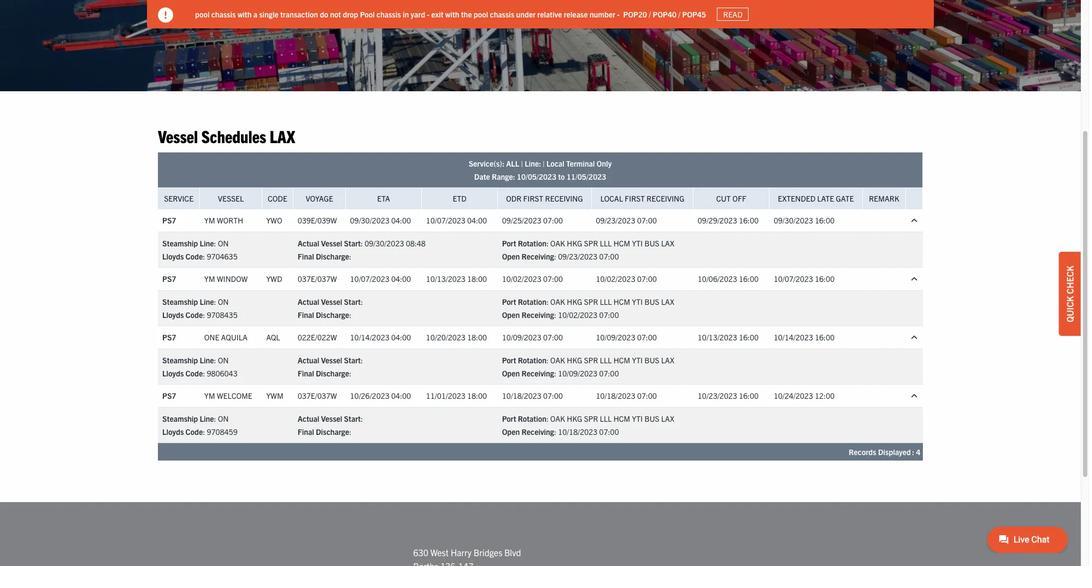 Task type: describe. For each thing, give the bounding box(es) containing it.
10/13/2023 16:00
[[698, 333, 759, 343]]

vessel for steamship line : on lloyds code : 9704635
[[321, 238, 343, 248]]

start for steamship line : on lloyds code : 9806043
[[344, 355, 361, 365]]

09/23/2023 inside port rotation : oak hkg spr lll hcm yti bus lax open receiving : 09/23/2023 07:00
[[558, 251, 598, 261]]

07:00 inside port rotation : oak hkg spr lll hcm yti bus lax open receiving : 10/02/2023 07:00
[[600, 310, 619, 320]]

9708459
[[207, 427, 238, 437]]

steamship for steamship line : on lloyds code : 9708459
[[162, 414, 198, 424]]

displayed
[[879, 447, 912, 457]]

10/14/2023 16:00
[[774, 333, 835, 343]]

630 west harry bridges blvd footer
[[0, 502, 1082, 567]]

09/23/2023 07:00
[[596, 216, 657, 225]]

oak for 10/18/2023
[[551, 414, 566, 424]]

lloyds for steamship line : on lloyds code : 9708459
[[162, 427, 184, 437]]

yti for : 10/18/2023 07:00
[[633, 414, 643, 424]]

exit
[[432, 9, 444, 19]]

port rotation : oak hkg spr lll hcm yti bus lax open receiving : 09/23/2023 07:00
[[502, 238, 675, 261]]

ps7 for ym worth
[[162, 216, 176, 225]]

discharge for steamship line : on lloyds code : 9806043
[[316, 368, 350, 378]]

to
[[559, 172, 565, 181]]

09/30/2023 for 09/30/2023 16:00
[[774, 216, 814, 225]]

09/30/2023 inside actual vessel start : 09/30/2023 08:48 final discharge :
[[365, 238, 404, 248]]

in
[[403, 9, 409, 19]]

16:00 for 10/14/2023 16:00
[[816, 333, 835, 343]]

service(s):
[[469, 158, 505, 168]]

ywo
[[266, 216, 282, 225]]

code for steamship line : on lloyds code : 9704635
[[186, 251, 203, 261]]

07:00 inside port rotation : oak hkg spr lll hcm yti bus lax open receiving : 09/23/2023 07:00
[[600, 251, 619, 261]]

read link
[[718, 8, 749, 21]]

actual vessel start : final discharge : for : 9806043
[[298, 355, 363, 378]]

blvd
[[505, 547, 521, 558]]

18:00 for 10/13/2023 18:00
[[468, 274, 487, 284]]

records displayed : 4
[[849, 447, 921, 457]]

drop
[[343, 9, 359, 19]]

voyage
[[306, 193, 333, 203]]

on for steamship line : on lloyds code : 9708459
[[218, 414, 229, 424]]

11/05/2023
[[567, 172, 607, 181]]

solid image
[[158, 8, 173, 23]]

spr for 10/09/2023
[[585, 355, 599, 365]]

aquila
[[221, 333, 248, 343]]

actual vessel start : final discharge : for : 9708459
[[298, 414, 363, 437]]

first for local
[[625, 193, 645, 203]]

local first receiving
[[601, 193, 685, 203]]

lloyds for steamship line : on lloyds code : 9806043
[[162, 368, 184, 378]]

12:00
[[816, 391, 835, 401]]

code up ywo
[[268, 193, 288, 203]]

hkg for 09/23/2023
[[567, 238, 583, 248]]

1 with from the left
[[238, 9, 252, 19]]

10/13/2023 for 10/13/2023 18:00
[[426, 274, 466, 284]]

yard
[[411, 9, 426, 19]]

odr
[[507, 193, 522, 203]]

2 | from the left
[[543, 158, 545, 168]]

09/30/2023 16:00
[[774, 216, 835, 225]]

630
[[414, 547, 429, 558]]

port for port rotation : oak hkg spr lll hcm yti bus lax open receiving : 10/09/2023 07:00
[[502, 355, 517, 365]]

on for steamship line : on lloyds code : 9708435
[[218, 297, 229, 307]]

welcome
[[217, 391, 253, 401]]

ps7 for ym welcome
[[162, 391, 176, 401]]

actual for steamship line : on lloyds code : 9806043
[[298, 355, 320, 365]]

hcm for : 10/02/2023 07:00
[[614, 297, 631, 307]]

10/02/2023 inside port rotation : oak hkg spr lll hcm yti bus lax open receiving : 10/02/2023 07:00
[[558, 310, 598, 320]]

relative
[[538, 9, 563, 19]]

10/05/2023
[[517, 172, 557, 181]]

actual for steamship line : on lloyds code : 9708459
[[298, 414, 320, 424]]

1 10/18/2023 07:00 from the left
[[502, 391, 563, 401]]

range:
[[492, 172, 516, 181]]

on for steamship line : on lloyds code : 9806043
[[218, 355, 229, 365]]

lloyds for steamship line : on lloyds code : 9708435
[[162, 310, 184, 320]]

2 / from the left
[[679, 9, 681, 19]]

line for 9708435
[[200, 297, 214, 307]]

rotation for : 09/23/2023 07:00
[[518, 238, 547, 248]]

hkg for 10/02/2023
[[567, 297, 583, 307]]

10/20/2023 18:00
[[426, 333, 487, 343]]

039e/039w
[[298, 216, 337, 225]]

2 10/18/2023 07:00 from the left
[[596, 391, 657, 401]]

port rotation : oak hkg spr lll hcm yti bus lax open receiving : 10/18/2023 07:00
[[502, 414, 675, 437]]

oak for 09/23/2023
[[551, 238, 566, 248]]

ym worth
[[204, 216, 243, 225]]

steamship line : on lloyds code : 9806043
[[162, 355, 238, 378]]

10/24/2023
[[774, 391, 814, 401]]

one
[[204, 333, 220, 343]]

release
[[564, 9, 588, 19]]

port rotation : oak hkg spr lll hcm yti bus lax open receiving : 10/02/2023 07:00
[[502, 297, 675, 320]]

4
[[917, 447, 921, 457]]

cut off
[[717, 193, 747, 203]]

lll for 10/18/2023
[[600, 414, 612, 424]]

0 vertical spatial 10/07/2023 04:00
[[426, 216, 487, 225]]

open for port rotation : oak hkg spr lll hcm yti bus lax open receiving : 10/18/2023 07:00
[[502, 427, 520, 437]]

hkg for 10/09/2023
[[567, 355, 583, 365]]

2 horizontal spatial 10/07/2023
[[774, 274, 814, 284]]

07:00 inside the port rotation : oak hkg spr lll hcm yti bus lax open receiving : 10/09/2023 07:00
[[600, 368, 619, 378]]

eta
[[378, 193, 390, 203]]

one aquila
[[204, 333, 248, 343]]

lll for 10/02/2023
[[600, 297, 612, 307]]

not
[[330, 9, 341, 19]]

11/01/2023 18:00
[[426, 391, 487, 401]]

a
[[254, 9, 258, 19]]

022e/022w
[[298, 333, 337, 343]]

terminal
[[567, 158, 595, 168]]

ps7 for ym window
[[162, 274, 176, 284]]

16:00 for 09/30/2023 16:00
[[816, 216, 835, 225]]

code for steamship line : on lloyds code : 9806043
[[186, 368, 203, 378]]

hkg for 10/18/2023
[[567, 414, 583, 424]]

18:00 for 11/01/2023 18:00
[[468, 391, 487, 401]]

16:00 for 10/06/2023 16:00
[[740, 274, 759, 284]]

extended late gate
[[778, 193, 855, 203]]

transaction
[[281, 9, 318, 19]]

final inside actual vessel start : 09/30/2023 08:48 final discharge :
[[298, 251, 314, 261]]

harry
[[451, 547, 472, 558]]

9704635
[[207, 251, 238, 261]]

10/13/2023 18:00
[[426, 274, 487, 284]]

hcm for : 10/18/2023 07:00
[[614, 414, 631, 424]]

under
[[517, 9, 536, 19]]

bus for port rotation : oak hkg spr lll hcm yti bus lax open receiving : 10/09/2023 07:00
[[645, 355, 660, 365]]

actual for steamship line : on lloyds code : 9704635
[[298, 238, 320, 248]]

all
[[507, 158, 520, 168]]

actual for steamship line : on lloyds code : 9708435
[[298, 297, 320, 307]]

10/18/2023 inside the port rotation : oak hkg spr lll hcm yti bus lax open receiving : 10/18/2023 07:00
[[558, 427, 598, 437]]

service(s): all | line: | local terminal only date range: 10/05/2023 to 11/05/2023
[[469, 158, 612, 181]]

10/06/2023
[[698, 274, 738, 284]]

quick check
[[1065, 266, 1076, 323]]

1 | from the left
[[521, 158, 523, 168]]

actual vessel start : 09/30/2023 08:48 final discharge :
[[298, 238, 426, 261]]

10/13/2023 for 10/13/2023 16:00
[[698, 333, 738, 343]]

off
[[733, 193, 747, 203]]

09/30/2023 04:00
[[350, 216, 411, 225]]

port for port rotation : oak hkg spr lll hcm yti bus lax open receiving : 10/02/2023 07:00
[[502, 297, 517, 307]]

cut
[[717, 193, 731, 203]]

extended
[[778, 193, 816, 203]]

read
[[724, 9, 743, 19]]

vessel for steamship line : on lloyds code : 9708459
[[321, 414, 343, 424]]

single
[[259, 9, 279, 19]]

schedules
[[202, 125, 267, 147]]

9806043
[[207, 368, 238, 378]]

remark
[[870, 193, 900, 203]]

open for port rotation : oak hkg spr lll hcm yti bus lax open receiving : 10/02/2023 07:00
[[502, 310, 520, 320]]

gate
[[837, 193, 855, 203]]

final for steamship line : on lloyds code : 9806043
[[298, 368, 314, 378]]

16:00 for 10/07/2023 16:00
[[816, 274, 835, 284]]

ym for ym window
[[204, 274, 215, 284]]

2 10/02/2023 07:00 from the left
[[596, 274, 657, 284]]

start for steamship line : on lloyds code : 9708459
[[344, 414, 361, 424]]

vessel for steamship line : on lloyds code : 9708435
[[321, 297, 343, 307]]

line:
[[525, 158, 542, 168]]

odr first receiving
[[507, 193, 583, 203]]

2 chassis from the left
[[377, 9, 401, 19]]

ym for ym welcome
[[204, 391, 215, 401]]

9708435
[[207, 310, 238, 320]]

discharge for steamship line : on lloyds code : 9708459
[[316, 427, 350, 437]]

steamship line : on lloyds code : 9708435
[[162, 297, 238, 320]]

west
[[431, 547, 449, 558]]

16:00 for 10/23/2023 16:00
[[740, 391, 759, 401]]



Task type: locate. For each thing, give the bounding box(es) containing it.
1 horizontal spatial 10/07/2023 04:00
[[426, 216, 487, 225]]

ps7
[[162, 216, 176, 225], [162, 274, 176, 284], [162, 333, 176, 343], [162, 391, 176, 401]]

10/26/2023
[[350, 391, 390, 401]]

quick
[[1065, 296, 1076, 323]]

18:00 for 10/20/2023 18:00
[[468, 333, 487, 343]]

3 discharge from the top
[[316, 368, 350, 378]]

actual vessel start : final discharge : down 10/26/2023
[[298, 414, 363, 437]]

start
[[344, 238, 361, 248], [344, 297, 361, 307], [344, 355, 361, 365], [344, 414, 361, 424]]

yti
[[633, 238, 643, 248], [633, 297, 643, 307], [633, 355, 643, 365], [633, 414, 643, 424]]

| right line: at the left of the page
[[543, 158, 545, 168]]

2 horizontal spatial chassis
[[490, 9, 515, 19]]

- right number
[[618, 9, 620, 19]]

18:00
[[468, 274, 487, 284], [468, 333, 487, 343], [468, 391, 487, 401]]

yti inside port rotation : oak hkg spr lll hcm yti bus lax open receiving : 10/02/2023 07:00
[[633, 297, 643, 307]]

3 rotation from the top
[[518, 355, 547, 365]]

open inside port rotation : oak hkg spr lll hcm yti bus lax open receiving : 10/02/2023 07:00
[[502, 310, 520, 320]]

hcm inside the port rotation : oak hkg spr lll hcm yti bus lax open receiving : 10/18/2023 07:00
[[614, 414, 631, 424]]

1 ym from the top
[[204, 216, 215, 225]]

1 final from the top
[[298, 251, 314, 261]]

line up 9708435
[[200, 297, 214, 307]]

with
[[238, 9, 252, 19], [446, 9, 460, 19]]

0 horizontal spatial local
[[547, 158, 565, 168]]

1 vertical spatial actual vessel start : final discharge :
[[298, 355, 363, 378]]

line inside steamship line : on lloyds code : 9708459
[[200, 414, 214, 424]]

1 discharge from the top
[[316, 251, 350, 261]]

hcm for : 10/09/2023 07:00
[[614, 355, 631, 365]]

0 horizontal spatial -
[[427, 9, 430, 19]]

4 oak from the top
[[551, 414, 566, 424]]

| right all
[[521, 158, 523, 168]]

start down 09/30/2023 04:00
[[344, 238, 361, 248]]

first for odr
[[524, 193, 544, 203]]

2 pool from the left
[[474, 9, 489, 19]]

oak inside port rotation : oak hkg spr lll hcm yti bus lax open receiving : 09/23/2023 07:00
[[551, 238, 566, 248]]

window
[[217, 274, 248, 284]]

04:00 for 10/13/2023 18:00
[[392, 274, 411, 284]]

line up 9704635
[[200, 238, 214, 248]]

1 rotation from the top
[[518, 238, 547, 248]]

1 horizontal spatial 10/13/2023
[[698, 333, 738, 343]]

1 chassis from the left
[[211, 9, 236, 19]]

3 ps7 from the top
[[162, 333, 176, 343]]

port for port rotation : oak hkg spr lll hcm yti bus lax open receiving : 09/23/2023 07:00
[[502, 238, 517, 248]]

hcm inside the port rotation : oak hkg spr lll hcm yti bus lax open receiving : 10/09/2023 07:00
[[614, 355, 631, 365]]

oak inside the port rotation : oak hkg spr lll hcm yti bus lax open receiving : 10/18/2023 07:00
[[551, 414, 566, 424]]

discharge for steamship line : on lloyds code : 9708435
[[316, 310, 350, 320]]

lll for 09/23/2023
[[600, 238, 612, 248]]

10/18/2023 07:00
[[502, 391, 563, 401], [596, 391, 657, 401]]

1 vertical spatial 18:00
[[468, 333, 487, 343]]

lax inside the port rotation : oak hkg spr lll hcm yti bus lax open receiving : 10/09/2023 07:00
[[662, 355, 675, 365]]

yti for : 10/02/2023 07:00
[[633, 297, 643, 307]]

1 horizontal spatial 10/02/2023 07:00
[[596, 274, 657, 284]]

start down 10/14/2023 04:00
[[344, 355, 361, 365]]

1 horizontal spatial |
[[543, 158, 545, 168]]

0 horizontal spatial chassis
[[211, 9, 236, 19]]

pop45
[[683, 9, 707, 19]]

1 oak from the top
[[551, 238, 566, 248]]

4 lloyds from the top
[[162, 427, 184, 437]]

on up 9708459
[[218, 414, 229, 424]]

11/01/2023
[[426, 391, 466, 401]]

0 vertical spatial 10/13/2023
[[426, 274, 466, 284]]

line for 9704635
[[200, 238, 214, 248]]

receiving for port rotation : oak hkg spr lll hcm yti bus lax open receiving : 10/18/2023 07:00
[[522, 427, 555, 437]]

2 lloyds from the top
[[162, 310, 184, 320]]

line for 9806043
[[200, 355, 214, 365]]

on up 9708435
[[218, 297, 229, 307]]

lll inside port rotation : oak hkg spr lll hcm yti bus lax open receiving : 09/23/2023 07:00
[[600, 238, 612, 248]]

line up 9708459
[[200, 414, 214, 424]]

0 horizontal spatial 10/14/2023
[[350, 333, 390, 343]]

2 actual from the top
[[298, 297, 320, 307]]

2 final from the top
[[298, 310, 314, 320]]

code left 9708435
[[186, 310, 203, 320]]

spr down 09/23/2023 07:00
[[585, 238, 599, 248]]

1 horizontal spatial chassis
[[377, 9, 401, 19]]

line inside 'steamship line : on lloyds code : 9704635'
[[200, 238, 214, 248]]

receiving for port rotation : oak hkg spr lll hcm yti bus lax open receiving : 09/23/2023 07:00
[[522, 251, 555, 261]]

start up 10/14/2023 04:00
[[344, 297, 361, 307]]

/ left pop45
[[679, 9, 681, 19]]

ym
[[204, 216, 215, 225], [204, 274, 215, 284], [204, 391, 215, 401]]

0 horizontal spatial 10/07/2023 04:00
[[350, 274, 411, 284]]

code left 9704635
[[186, 251, 203, 261]]

final
[[298, 251, 314, 261], [298, 310, 314, 320], [298, 368, 314, 378], [298, 427, 314, 437]]

2 - from the left
[[618, 9, 620, 19]]

line inside steamship line : on lloyds code : 9708435
[[200, 297, 214, 307]]

yti inside the port rotation : oak hkg spr lll hcm yti bus lax open receiving : 10/18/2023 07:00
[[633, 414, 643, 424]]

local up "to"
[[547, 158, 565, 168]]

code inside steamship line : on lloyds code : 9708435
[[186, 310, 203, 320]]

hkg down port rotation : oak hkg spr lll hcm yti bus lax open receiving : 09/23/2023 07:00
[[567, 297, 583, 307]]

3 line from the top
[[200, 355, 214, 365]]

late
[[818, 193, 835, 203]]

discharge
[[316, 251, 350, 261], [316, 310, 350, 320], [316, 368, 350, 378], [316, 427, 350, 437]]

ps7 down steamship line : on lloyds code : 9708435
[[162, 333, 176, 343]]

quick check link
[[1060, 252, 1082, 336]]

1 ps7 from the top
[[162, 216, 176, 225]]

on inside steamship line : on lloyds code : 9806043
[[218, 355, 229, 365]]

the
[[461, 9, 472, 19]]

open
[[502, 251, 520, 261], [502, 310, 520, 320], [502, 368, 520, 378], [502, 427, 520, 437]]

on up 9704635
[[218, 238, 229, 248]]

4 start from the top
[[344, 414, 361, 424]]

lloyds for steamship line : on lloyds code : 9704635
[[162, 251, 184, 261]]

yti for : 09/23/2023 07:00
[[633, 238, 643, 248]]

receiving inside the port rotation : oak hkg spr lll hcm yti bus lax open receiving : 10/18/2023 07:00
[[522, 427, 555, 437]]

1 steamship from the top
[[162, 238, 198, 248]]

lloyds left 9704635
[[162, 251, 184, 261]]

1 vertical spatial local
[[601, 193, 624, 203]]

do
[[320, 9, 329, 19]]

ym window
[[204, 274, 248, 284]]

1 horizontal spatial 10/07/2023
[[426, 216, 466, 225]]

4 spr from the top
[[585, 414, 599, 424]]

09/30/2023 down eta
[[350, 216, 390, 225]]

yti inside the port rotation : oak hkg spr lll hcm yti bus lax open receiving : 10/09/2023 07:00
[[633, 355, 643, 365]]

1 horizontal spatial -
[[618, 9, 620, 19]]

2 vertical spatial actual vessel start : final discharge :
[[298, 414, 363, 437]]

1 start from the top
[[344, 238, 361, 248]]

4 actual from the top
[[298, 414, 320, 424]]

steamship for steamship line : on lloyds code : 9806043
[[162, 355, 198, 365]]

ps7 up steamship line : on lloyds code : 9708435
[[162, 274, 176, 284]]

port inside the port rotation : oak hkg spr lll hcm yti bus lax open receiving : 10/09/2023 07:00
[[502, 355, 517, 365]]

ym left welcome
[[204, 391, 215, 401]]

2 ps7 from the top
[[162, 274, 176, 284]]

port inside the port rotation : oak hkg spr lll hcm yti bus lax open receiving : 10/18/2023 07:00
[[502, 414, 517, 424]]

ywm
[[266, 391, 284, 401]]

actual vessel start : final discharge :
[[298, 297, 363, 320], [298, 355, 363, 378], [298, 414, 363, 437]]

actual vessel start : final discharge : up the 022e/022w
[[298, 297, 363, 320]]

start for steamship line : on lloyds code : 9704635
[[344, 238, 361, 248]]

receiving for port rotation : oak hkg spr lll hcm yti bus lax open receiving : 10/09/2023 07:00
[[522, 368, 555, 378]]

0 vertical spatial 037e/037w
[[298, 274, 337, 284]]

final for steamship line : on lloyds code : 9708435
[[298, 310, 314, 320]]

code inside steamship line : on lloyds code : 9708459
[[186, 427, 203, 437]]

final for steamship line : on lloyds code : 9708459
[[298, 427, 314, 437]]

spr for 10/02/2023
[[585, 297, 599, 307]]

10/06/2023 16:00
[[698, 274, 759, 284]]

4 on from the top
[[218, 414, 229, 424]]

3 18:00 from the top
[[468, 391, 487, 401]]

etd
[[453, 193, 467, 203]]

port inside port rotation : oak hkg spr lll hcm yti bus lax open receiving : 10/02/2023 07:00
[[502, 297, 517, 307]]

4 open from the top
[[502, 427, 520, 437]]

1 bus from the top
[[645, 238, 660, 248]]

bus inside port rotation : oak hkg spr lll hcm yti bus lax open receiving : 10/02/2023 07:00
[[645, 297, 660, 307]]

0 horizontal spatial with
[[238, 9, 252, 19]]

lll inside port rotation : oak hkg spr lll hcm yti bus lax open receiving : 10/02/2023 07:00
[[600, 297, 612, 307]]

037e/037w for 10/26/2023 04:00
[[298, 391, 337, 401]]

|
[[521, 158, 523, 168], [543, 158, 545, 168]]

with left a
[[238, 9, 252, 19]]

1 on from the top
[[218, 238, 229, 248]]

10/20/2023
[[426, 333, 466, 343]]

lloyds
[[162, 251, 184, 261], [162, 310, 184, 320], [162, 368, 184, 378], [162, 427, 184, 437]]

3 bus from the top
[[645, 355, 660, 365]]

pool chassis with a single transaction  do not drop pool chassis in yard -  exit with the pool chassis under relative release number -  pop20 / pop40 / pop45
[[195, 9, 707, 19]]

ps7 up steamship line : on lloyds code : 9708459
[[162, 391, 176, 401]]

code for steamship line : on lloyds code : 9708459
[[186, 427, 203, 437]]

3 final from the top
[[298, 368, 314, 378]]

2 open from the top
[[502, 310, 520, 320]]

1 10/14/2023 from the left
[[350, 333, 390, 343]]

oak inside port rotation : oak hkg spr lll hcm yti bus lax open receiving : 10/02/2023 07:00
[[551, 297, 566, 307]]

rotation for : 10/02/2023 07:00
[[518, 297, 547, 307]]

1 037e/037w from the top
[[298, 274, 337, 284]]

3 hkg from the top
[[567, 355, 583, 365]]

actual vessel start : final discharge : for : 9708435
[[298, 297, 363, 320]]

pop40
[[653, 9, 677, 19]]

0 horizontal spatial 10/18/2023 07:00
[[502, 391, 563, 401]]

2 on from the top
[[218, 297, 229, 307]]

2 line from the top
[[200, 297, 214, 307]]

rotation
[[518, 238, 547, 248], [518, 297, 547, 307], [518, 355, 547, 365], [518, 414, 547, 424]]

first right odr
[[524, 193, 544, 203]]

code inside 'steamship line : on lloyds code : 9704635'
[[186, 251, 203, 261]]

09/30/2023
[[350, 216, 390, 225], [774, 216, 814, 225], [365, 238, 404, 248]]

hkg inside the port rotation : oak hkg spr lll hcm yti bus lax open receiving : 10/18/2023 07:00
[[567, 414, 583, 424]]

open inside the port rotation : oak hkg spr lll hcm yti bus lax open receiving : 10/09/2023 07:00
[[502, 368, 520, 378]]

2 steamship from the top
[[162, 297, 198, 307]]

2 vertical spatial 18:00
[[468, 391, 487, 401]]

037e/037w right ywd
[[298, 274, 337, 284]]

3 port from the top
[[502, 355, 517, 365]]

yti inside port rotation : oak hkg spr lll hcm yti bus lax open receiving : 09/23/2023 07:00
[[633, 238, 643, 248]]

1 vertical spatial 037e/037w
[[298, 391, 337, 401]]

worth
[[217, 216, 243, 225]]

spr inside port rotation : oak hkg spr lll hcm yti bus lax open receiving : 09/23/2023 07:00
[[585, 238, 599, 248]]

0 vertical spatial 09/23/2023
[[596, 216, 636, 225]]

aql
[[266, 333, 280, 343]]

4 hkg from the top
[[567, 414, 583, 424]]

4 yti from the top
[[633, 414, 643, 424]]

hkg down odr first receiving
[[567, 238, 583, 248]]

2 ym from the top
[[204, 274, 215, 284]]

lloyds inside steamship line : on lloyds code : 9806043
[[162, 368, 184, 378]]

open for port rotation : oak hkg spr lll hcm yti bus lax open receiving : 09/23/2023 07:00
[[502, 251, 520, 261]]

10/09/2023 07:00
[[502, 333, 563, 343], [596, 333, 657, 343]]

lloyds inside steamship line : on lloyds code : 9708435
[[162, 310, 184, 320]]

first up 09/23/2023 07:00
[[625, 193, 645, 203]]

1 horizontal spatial 10/14/2023
[[774, 333, 814, 343]]

rotation inside port rotation : oak hkg spr lll hcm yti bus lax open receiving : 09/23/2023 07:00
[[518, 238, 547, 248]]

pool
[[360, 9, 375, 19]]

receiving inside port rotation : oak hkg spr lll hcm yti bus lax open receiving : 09/23/2023 07:00
[[522, 251, 555, 261]]

3 steamship from the top
[[162, 355, 198, 365]]

07:00
[[544, 216, 563, 225], [638, 216, 657, 225], [600, 251, 619, 261], [544, 274, 563, 284], [638, 274, 657, 284], [600, 310, 619, 320], [544, 333, 563, 343], [638, 333, 657, 343], [600, 368, 619, 378], [544, 391, 563, 401], [638, 391, 657, 401], [600, 427, 619, 437]]

yti for : 10/09/2023 07:00
[[633, 355, 643, 365]]

hkg down the port rotation : oak hkg spr lll hcm yti bus lax open receiving : 10/09/2023 07:00
[[567, 414, 583, 424]]

local inside service(s): all | line: | local terminal only date range: 10/05/2023 to 11/05/2023
[[547, 158, 565, 168]]

spr
[[585, 238, 599, 248], [585, 297, 599, 307], [585, 355, 599, 365], [585, 414, 599, 424]]

lloyds inside 'steamship line : on lloyds code : 9704635'
[[162, 251, 184, 261]]

hkg down port rotation : oak hkg spr lll hcm yti bus lax open receiving : 10/02/2023 07:00
[[567, 355, 583, 365]]

2 037e/037w from the top
[[298, 391, 337, 401]]

pool right the
[[474, 9, 489, 19]]

on
[[218, 238, 229, 248], [218, 297, 229, 307], [218, 355, 229, 365], [218, 414, 229, 424]]

open for port rotation : oak hkg spr lll hcm yti bus lax open receiving : 10/09/2023 07:00
[[502, 368, 520, 378]]

hkg inside port rotation : oak hkg spr lll hcm yti bus lax open receiving : 10/02/2023 07:00
[[567, 297, 583, 307]]

ps7 down service
[[162, 216, 176, 225]]

records
[[849, 447, 877, 457]]

lll inside the port rotation : oak hkg spr lll hcm yti bus lax open receiving : 10/09/2023 07:00
[[600, 355, 612, 365]]

09/23/2023 up port rotation : oak hkg spr lll hcm yti bus lax open receiving : 10/02/2023 07:00
[[558, 251, 598, 261]]

hcm for : 09/23/2023 07:00
[[614, 238, 631, 248]]

2 actual vessel start : final discharge : from the top
[[298, 355, 363, 378]]

oak for 10/09/2023
[[551, 355, 566, 365]]

1 open from the top
[[502, 251, 520, 261]]

chassis left a
[[211, 9, 236, 19]]

2 10/14/2023 from the left
[[774, 333, 814, 343]]

0 horizontal spatial 10/07/2023
[[350, 274, 390, 284]]

spr inside port rotation : oak hkg spr lll hcm yti bus lax open receiving : 10/02/2023 07:00
[[585, 297, 599, 307]]

bus inside the port rotation : oak hkg spr lll hcm yti bus lax open receiving : 10/18/2023 07:00
[[645, 414, 660, 424]]

lloyds inside steamship line : on lloyds code : 9708459
[[162, 427, 184, 437]]

0 horizontal spatial 10/02/2023 07:00
[[502, 274, 563, 284]]

rotation inside the port rotation : oak hkg spr lll hcm yti bus lax open receiving : 10/18/2023 07:00
[[518, 414, 547, 424]]

lax for port rotation : oak hkg spr lll hcm yti bus lax open receiving : 10/18/2023 07:00
[[662, 414, 675, 424]]

rotation inside the port rotation : oak hkg spr lll hcm yti bus lax open receiving : 10/09/2023 07:00
[[518, 355, 547, 365]]

lloyds left 9708435
[[162, 310, 184, 320]]

09/23/2023 down local first receiving
[[596, 216, 636, 225]]

1 horizontal spatial pool
[[474, 9, 489, 19]]

hcm inside port rotation : oak hkg spr lll hcm yti bus lax open receiving : 10/02/2023 07:00
[[614, 297, 631, 307]]

on for steamship line : on lloyds code : 9704635
[[218, 238, 229, 248]]

04:00 for 10/07/2023 04:00
[[392, 216, 411, 225]]

date
[[475, 172, 490, 181]]

1 horizontal spatial with
[[446, 9, 460, 19]]

0 horizontal spatial |
[[521, 158, 523, 168]]

lax inside the port rotation : oak hkg spr lll hcm yti bus lax open receiving : 10/18/2023 07:00
[[662, 414, 675, 424]]

0 vertical spatial local
[[547, 158, 565, 168]]

3 on from the top
[[218, 355, 229, 365]]

discharge inside actual vessel start : 09/30/2023 08:48 final discharge :
[[316, 251, 350, 261]]

ym left window
[[204, 274, 215, 284]]

pool right solid image
[[195, 9, 210, 19]]

1 vertical spatial ym
[[204, 274, 215, 284]]

steamship inside steamship line : on lloyds code : 9806043
[[162, 355, 198, 365]]

lax for port rotation : oak hkg spr lll hcm yti bus lax open receiving : 10/09/2023 07:00
[[662, 355, 675, 365]]

steamship inside steamship line : on lloyds code : 9708459
[[162, 414, 198, 424]]

actual vessel start : final discharge : down the 022e/022w
[[298, 355, 363, 378]]

ym for ym worth
[[204, 216, 215, 225]]

steamship inside 'steamship line : on lloyds code : 9704635'
[[162, 238, 198, 248]]

0 vertical spatial ym
[[204, 216, 215, 225]]

on inside 'steamship line : on lloyds code : 9704635'
[[218, 238, 229, 248]]

0 vertical spatial 18:00
[[468, 274, 487, 284]]

1 horizontal spatial /
[[679, 9, 681, 19]]

3 lloyds from the top
[[162, 368, 184, 378]]

pop20
[[624, 9, 648, 19]]

hcm
[[614, 238, 631, 248], [614, 297, 631, 307], [614, 355, 631, 365], [614, 414, 631, 424]]

2 10/09/2023 07:00 from the left
[[596, 333, 657, 343]]

ym welcome
[[204, 391, 253, 401]]

lll inside the port rotation : oak hkg spr lll hcm yti bus lax open receiving : 10/18/2023 07:00
[[600, 414, 612, 424]]

port inside port rotation : oak hkg spr lll hcm yti bus lax open receiving : 09/23/2023 07:00
[[502, 238, 517, 248]]

4 line from the top
[[200, 414, 214, 424]]

07:00 inside the port rotation : oak hkg spr lll hcm yti bus lax open receiving : 10/18/2023 07:00
[[600, 427, 619, 437]]

1 yti from the top
[[633, 238, 643, 248]]

037e/037w right ywm
[[298, 391, 337, 401]]

rotation for : 10/18/2023 07:00
[[518, 414, 547, 424]]

bus for port rotation : oak hkg spr lll hcm yti bus lax open receiving : 10/18/2023 07:00
[[645, 414, 660, 424]]

steamship for steamship line : on lloyds code : 9708435
[[162, 297, 198, 307]]

1 actual vessel start : final discharge : from the top
[[298, 297, 363, 320]]

04:00 down 08:48
[[392, 274, 411, 284]]

04:00 left 10/20/2023
[[392, 333, 411, 343]]

service
[[164, 193, 194, 203]]

chassis left under
[[490, 9, 515, 19]]

10/14/2023 04:00
[[350, 333, 411, 343]]

spr inside the port rotation : oak hkg spr lll hcm yti bus lax open receiving : 10/09/2023 07:00
[[585, 355, 599, 365]]

1 spr from the top
[[585, 238, 599, 248]]

3 start from the top
[[344, 355, 361, 365]]

local up 09/23/2023 07:00
[[601, 193, 624, 203]]

2 with from the left
[[446, 9, 460, 19]]

code for steamship line : on lloyds code : 9708435
[[186, 310, 203, 320]]

09/30/2023 down 09/30/2023 04:00
[[365, 238, 404, 248]]

only
[[597, 158, 612, 168]]

10/23/2023 16:00
[[698, 391, 759, 401]]

1 vertical spatial 09/23/2023
[[558, 251, 598, 261]]

lloyds left 9806043
[[162, 368, 184, 378]]

1 lloyds from the top
[[162, 251, 184, 261]]

spr down the port rotation : oak hkg spr lll hcm yti bus lax open receiving : 10/09/2023 07:00
[[585, 414, 599, 424]]

09/23/2023
[[596, 216, 636, 225], [558, 251, 598, 261]]

09/25/2023
[[502, 216, 542, 225]]

on inside steamship line : on lloyds code : 9708435
[[218, 297, 229, 307]]

1 horizontal spatial local
[[601, 193, 624, 203]]

4 lll from the top
[[600, 414, 612, 424]]

037e/037w
[[298, 274, 337, 284], [298, 391, 337, 401]]

bus inside port rotation : oak hkg spr lll hcm yti bus lax open receiving : 09/23/2023 07:00
[[645, 238, 660, 248]]

1 10/02/2023 07:00 from the left
[[502, 274, 563, 284]]

code inside steamship line : on lloyds code : 9806043
[[186, 368, 203, 378]]

hkg inside port rotation : oak hkg spr lll hcm yti bus lax open receiving : 09/23/2023 07:00
[[567, 238, 583, 248]]

2 yti from the top
[[633, 297, 643, 307]]

0 horizontal spatial first
[[524, 193, 544, 203]]

oak for 10/02/2023
[[551, 297, 566, 307]]

4 bus from the top
[[645, 414, 660, 424]]

3 chassis from the left
[[490, 9, 515, 19]]

lax inside port rotation : oak hkg spr lll hcm yti bus lax open receiving : 10/02/2023 07:00
[[662, 297, 675, 307]]

receiving inside the port rotation : oak hkg spr lll hcm yti bus lax open receiving : 10/09/2023 07:00
[[522, 368, 555, 378]]

spr for 10/18/2023
[[585, 414, 599, 424]]

on up 9806043
[[218, 355, 229, 365]]

start for steamship line : on lloyds code : 9708435
[[344, 297, 361, 307]]

code left 9806043
[[186, 368, 203, 378]]

receiving for port rotation : oak hkg spr lll hcm yti bus lax open receiving : 10/02/2023 07:00
[[522, 310, 555, 320]]

16:00 for 09/29/2023 16:00
[[740, 216, 759, 225]]

2 rotation from the top
[[518, 297, 547, 307]]

rotation inside port rotation : oak hkg spr lll hcm yti bus lax open receiving : 10/02/2023 07:00
[[518, 297, 547, 307]]

4 final from the top
[[298, 427, 314, 437]]

bus inside the port rotation : oak hkg spr lll hcm yti bus lax open receiving : 10/09/2023 07:00
[[645, 355, 660, 365]]

rotation for : 10/09/2023 07:00
[[518, 355, 547, 365]]

port for port rotation : oak hkg spr lll hcm yti bus lax open receiving : 10/18/2023 07:00
[[502, 414, 517, 424]]

vessel schedules lax
[[158, 125, 295, 147]]

0 horizontal spatial /
[[649, 9, 652, 19]]

pool
[[195, 9, 210, 19], [474, 9, 489, 19]]

16:00
[[740, 216, 759, 225], [816, 216, 835, 225], [740, 274, 759, 284], [816, 274, 835, 284], [740, 333, 759, 343], [816, 333, 835, 343], [740, 391, 759, 401]]

3 yti from the top
[[633, 355, 643, 365]]

chassis left in at the left top of the page
[[377, 9, 401, 19]]

09/30/2023 for 09/30/2023 04:00
[[350, 216, 390, 225]]

ym left worth
[[204, 216, 215, 225]]

1 - from the left
[[427, 9, 430, 19]]

1 / from the left
[[649, 9, 652, 19]]

line for 9708459
[[200, 414, 214, 424]]

open inside port rotation : oak hkg spr lll hcm yti bus lax open receiving : 09/23/2023 07:00
[[502, 251, 520, 261]]

3 lll from the top
[[600, 355, 612, 365]]

check
[[1065, 266, 1076, 294]]

10/26/2023 04:00
[[350, 391, 411, 401]]

10/07/2023 16:00
[[774, 274, 835, 284]]

04:00 right 10/26/2023
[[392, 391, 411, 401]]

3 open from the top
[[502, 368, 520, 378]]

0 horizontal spatial 10/09/2023 07:00
[[502, 333, 563, 343]]

steamship inside steamship line : on lloyds code : 9708435
[[162, 297, 198, 307]]

2 hkg from the top
[[567, 297, 583, 307]]

hkg inside the port rotation : oak hkg spr lll hcm yti bus lax open receiving : 10/09/2023 07:00
[[567, 355, 583, 365]]

lax for port rotation : oak hkg spr lll hcm yti bus lax open receiving : 09/23/2023 07:00
[[662, 238, 675, 248]]

-
[[427, 9, 430, 19], [618, 9, 620, 19]]

start down 10/26/2023
[[344, 414, 361, 424]]

2 oak from the top
[[551, 297, 566, 307]]

bus for port rotation : oak hkg spr lll hcm yti bus lax open receiving : 09/23/2023 07:00
[[645, 238, 660, 248]]

2 discharge from the top
[[316, 310, 350, 320]]

with left the
[[446, 9, 460, 19]]

lll for 10/09/2023
[[600, 355, 612, 365]]

2 spr from the top
[[585, 297, 599, 307]]

0 horizontal spatial 10/13/2023
[[426, 274, 466, 284]]

2 18:00 from the top
[[468, 333, 487, 343]]

spr inside the port rotation : oak hkg spr lll hcm yti bus lax open receiving : 10/18/2023 07:00
[[585, 414, 599, 424]]

1 vertical spatial 10/07/2023 04:00
[[350, 274, 411, 284]]

vessel inside actual vessel start : 09/30/2023 08:48 final discharge :
[[321, 238, 343, 248]]

code left 9708459
[[186, 427, 203, 437]]

4 ps7 from the top
[[162, 391, 176, 401]]

10/07/2023 04:00 down actual vessel start : 09/30/2023 08:48 final discharge :
[[350, 274, 411, 284]]

4 discharge from the top
[[316, 427, 350, 437]]

037e/037w for 10/07/2023 04:00
[[298, 274, 337, 284]]

10/07/2023 04:00 down etd
[[426, 216, 487, 225]]

1 18:00 from the top
[[468, 274, 487, 284]]

lax for port rotation : oak hkg spr lll hcm yti bus lax open receiving : 10/02/2023 07:00
[[662, 297, 675, 307]]

vessel for steamship line : on lloyds code : 9806043
[[321, 355, 343, 365]]

10/14/2023
[[350, 333, 390, 343], [774, 333, 814, 343]]

08:48
[[406, 238, 426, 248]]

steamship
[[162, 238, 198, 248], [162, 297, 198, 307], [162, 355, 198, 365], [162, 414, 198, 424]]

line up 9806043
[[200, 355, 214, 365]]

4 hcm from the top
[[614, 414, 631, 424]]

ps7 for one aquila
[[162, 333, 176, 343]]

oak inside the port rotation : oak hkg spr lll hcm yti bus lax open receiving : 10/09/2023 07:00
[[551, 355, 566, 365]]

hcm inside port rotation : oak hkg spr lll hcm yti bus lax open receiving : 09/23/2023 07:00
[[614, 238, 631, 248]]

1 10/09/2023 07:00 from the left
[[502, 333, 563, 343]]

1 pool from the left
[[195, 9, 210, 19]]

04:00 for 10/20/2023 18:00
[[392, 333, 411, 343]]

number
[[590, 9, 616, 19]]

1 horizontal spatial first
[[625, 193, 645, 203]]

10/14/2023 for 10/14/2023 04:00
[[350, 333, 390, 343]]

1 hcm from the top
[[614, 238, 631, 248]]

04:00 up 08:48
[[392, 216, 411, 225]]

2 vertical spatial ym
[[204, 391, 215, 401]]

3 actual from the top
[[298, 355, 320, 365]]

3 spr from the top
[[585, 355, 599, 365]]

port rotation : oak hkg spr lll hcm yti bus lax open receiving : 10/09/2023 07:00
[[502, 355, 675, 378]]

10/13/2023
[[426, 274, 466, 284], [698, 333, 738, 343]]

1 horizontal spatial 10/18/2023 07:00
[[596, 391, 657, 401]]

on inside steamship line : on lloyds code : 9708459
[[218, 414, 229, 424]]

1 hkg from the top
[[567, 238, 583, 248]]

2 first from the left
[[625, 193, 645, 203]]

steamship for steamship line : on lloyds code : 9704635
[[162, 238, 198, 248]]

04:00 down date
[[468, 216, 487, 225]]

4 steamship from the top
[[162, 414, 198, 424]]

10/24/2023 12:00
[[774, 391, 835, 401]]

10/18/2023
[[502, 391, 542, 401], [596, 391, 636, 401], [558, 427, 598, 437]]

1 lll from the top
[[600, 238, 612, 248]]

3 actual vessel start : final discharge : from the top
[[298, 414, 363, 437]]

line
[[200, 238, 214, 248], [200, 297, 214, 307], [200, 355, 214, 365], [200, 414, 214, 424]]

lloyds left 9708459
[[162, 427, 184, 437]]

0 vertical spatial actual vessel start : final discharge :
[[298, 297, 363, 320]]

09/30/2023 down "extended"
[[774, 216, 814, 225]]

16:00 for 10/13/2023 16:00
[[740, 333, 759, 343]]

- left exit
[[427, 9, 430, 19]]

actual inside actual vessel start : 09/30/2023 08:48 final discharge :
[[298, 238, 320, 248]]

1 horizontal spatial 10/09/2023 07:00
[[596, 333, 657, 343]]

10/09/2023 inside the port rotation : oak hkg spr lll hcm yti bus lax open receiving : 10/09/2023 07:00
[[558, 368, 598, 378]]

/ left the "pop40"
[[649, 9, 652, 19]]

1 actual from the top
[[298, 238, 320, 248]]

2 port from the top
[[502, 297, 517, 307]]

3 oak from the top
[[551, 355, 566, 365]]

receiving inside port rotation : oak hkg spr lll hcm yti bus lax open receiving : 10/02/2023 07:00
[[522, 310, 555, 320]]

3 hcm from the top
[[614, 355, 631, 365]]

2 hcm from the top
[[614, 297, 631, 307]]

spr down port rotation : oak hkg spr lll hcm yti bus lax open receiving : 09/23/2023 07:00
[[585, 297, 599, 307]]

04:00
[[392, 216, 411, 225], [468, 216, 487, 225], [392, 274, 411, 284], [392, 333, 411, 343], [392, 391, 411, 401]]

open inside the port rotation : oak hkg spr lll hcm yti bus lax open receiving : 10/18/2023 07:00
[[502, 427, 520, 437]]

09/25/2023 07:00
[[502, 216, 563, 225]]

line inside steamship line : on lloyds code : 9806043
[[200, 355, 214, 365]]

04:00 for 11/01/2023 18:00
[[392, 391, 411, 401]]

09/29/2023 16:00
[[698, 216, 759, 225]]

630 west harry bridges blvd
[[414, 547, 521, 558]]

spr down port rotation : oak hkg spr lll hcm yti bus lax open receiving : 10/02/2023 07:00
[[585, 355, 599, 365]]

1 first from the left
[[524, 193, 544, 203]]

lax inside port rotation : oak hkg spr lll hcm yti bus lax open receiving : 09/23/2023 07:00
[[662, 238, 675, 248]]

1 vertical spatial 10/13/2023
[[698, 333, 738, 343]]

10/23/2023
[[698, 391, 738, 401]]

start inside actual vessel start : 09/30/2023 08:48 final discharge :
[[344, 238, 361, 248]]

0 horizontal spatial pool
[[195, 9, 210, 19]]



Task type: vqa. For each thing, say whether or not it's contained in the screenshot.
Date at the left top of page
yes



